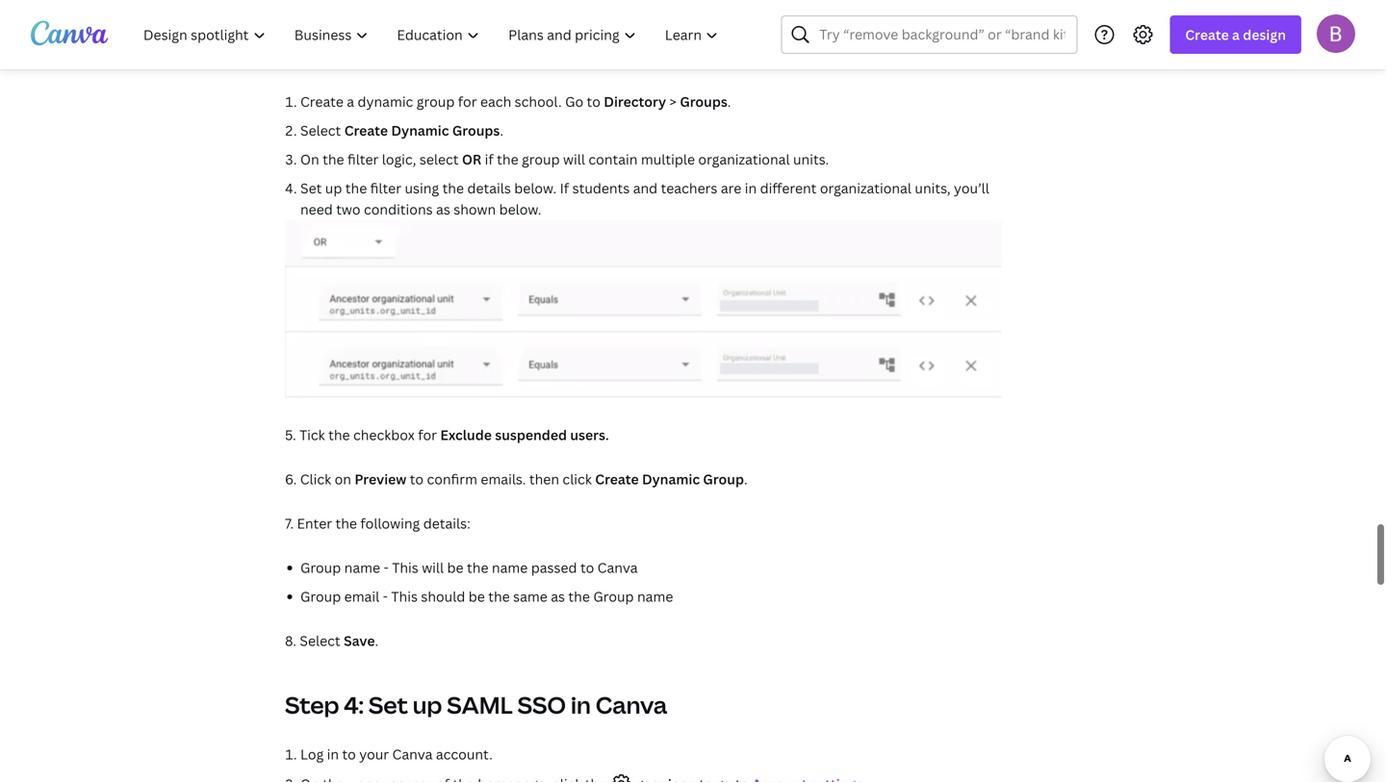 Task type: vqa. For each thing, say whether or not it's contained in the screenshot.
Dynamic to the left
yes



Task type: describe. For each thing, give the bounding box(es) containing it.
7.
[[285, 514, 294, 532]]

following
[[360, 514, 420, 532]]

step
[[285, 689, 339, 720]]

1 horizontal spatial dynamic
[[642, 470, 700, 488]]

up inside set up the filter using the details below. if students and teachers are in different organizational units, you'll need two conditions as shown below.
[[325, 178, 342, 197]]

0 vertical spatial groups
[[680, 92, 728, 110]]

the right on
[[323, 149, 344, 168]]

1 vertical spatial below.
[[499, 199, 542, 218]]

step 4: set up saml sso in canva
[[285, 689, 668, 720]]

- for email
[[383, 587, 388, 605]]

the right "enter"
[[336, 514, 357, 532]]

this for will
[[392, 558, 419, 576]]

6.
[[285, 470, 297, 488]]

to right go
[[587, 92, 601, 110]]

if
[[485, 149, 494, 168]]

users.
[[570, 425, 609, 444]]

different
[[760, 178, 817, 197]]

top level navigation element
[[131, 15, 735, 54]]

Try "remove background" or "brand kit" search field
[[820, 16, 1065, 53]]

sso
[[518, 689, 566, 720]]

checkbox
[[353, 425, 415, 444]]

save
[[344, 631, 375, 650]]

dynamic
[[358, 92, 413, 110]]

units.
[[793, 149, 829, 168]]

emails.
[[481, 470, 526, 488]]

create down dynamic
[[344, 120, 388, 139]]

on
[[300, 149, 319, 168]]

email
[[344, 587, 380, 605]]

saml
[[447, 689, 513, 720]]

enter
[[297, 514, 332, 532]]

this for should
[[391, 587, 418, 605]]

the up group email - this should be the same as the group name
[[467, 558, 489, 576]]

1 horizontal spatial as
[[551, 587, 565, 605]]

1 vertical spatial group
[[522, 149, 560, 168]]

0 horizontal spatial group
[[417, 92, 455, 110]]

- for name
[[384, 558, 389, 576]]

create a design
[[1186, 26, 1286, 44]]

suspended
[[495, 425, 567, 444]]

logic,
[[382, 149, 416, 168]]

and
[[633, 178, 658, 197]]

group email - this should be the same as the group name
[[300, 587, 673, 605]]

a for design
[[1233, 26, 1240, 44]]

the left same
[[488, 587, 510, 605]]

organizational inside set up the filter using the details below. if students and teachers are in different organizational units, you'll need two conditions as shown below.
[[820, 178, 912, 197]]

design
[[1243, 26, 1286, 44]]

units,
[[915, 178, 951, 197]]

same
[[513, 587, 548, 605]]

>
[[670, 92, 677, 110]]

8.
[[285, 631, 297, 650]]

1 horizontal spatial up
[[413, 689, 442, 720]]

be for will
[[447, 558, 464, 576]]

8. select save .
[[285, 631, 379, 650]]

you'll
[[954, 178, 990, 197]]

1 vertical spatial canva
[[596, 689, 668, 720]]

if
[[560, 178, 569, 197]]

students
[[573, 178, 630, 197]]

6. click on preview to confirm emails. then click create dynamic group .
[[285, 470, 748, 488]]

2 vertical spatial canva
[[392, 745, 433, 763]]

create a design button
[[1170, 15, 1302, 54]]

create a dynamic group for each school. go to directory > groups .
[[300, 92, 731, 110]]

details:
[[423, 514, 471, 532]]

details
[[467, 178, 511, 197]]

create up on
[[300, 92, 344, 110]]



Task type: locate. For each thing, give the bounding box(es) containing it.
.
[[728, 92, 731, 110], [500, 120, 504, 139], [744, 470, 748, 488], [375, 631, 379, 650]]

log in to your canva account.
[[300, 745, 493, 763]]

log
[[300, 745, 324, 763]]

for for checkbox
[[418, 425, 437, 444]]

0 vertical spatial will
[[563, 149, 585, 168]]

dynamic right click
[[642, 470, 700, 488]]

organizational
[[698, 149, 790, 168], [820, 178, 912, 197]]

0 vertical spatial organizational
[[698, 149, 790, 168]]

set right 4:
[[369, 689, 408, 720]]

as down using
[[436, 199, 450, 218]]

a left the design
[[1233, 26, 1240, 44]]

select up on
[[300, 120, 341, 139]]

click
[[563, 470, 592, 488]]

each
[[480, 92, 512, 110]]

0 vertical spatial as
[[436, 199, 450, 218]]

create right click
[[595, 470, 639, 488]]

are
[[721, 178, 742, 197]]

1 vertical spatial dynamic
[[642, 470, 700, 488]]

0 horizontal spatial in
[[327, 745, 339, 763]]

in inside set up the filter using the details below. if students and teachers are in different organizational units, you'll need two conditions as shown below.
[[745, 178, 757, 197]]

4:
[[344, 689, 364, 720]]

as right same
[[551, 587, 565, 605]]

on the filter logic, select or if the group will contain multiple organizational units.
[[300, 149, 829, 168]]

0 vertical spatial select
[[300, 120, 341, 139]]

1 vertical spatial groups
[[452, 120, 500, 139]]

select
[[420, 149, 459, 168]]

on
[[335, 470, 351, 488]]

a for dynamic
[[347, 92, 354, 110]]

0 vertical spatial canva
[[598, 558, 638, 576]]

1 horizontal spatial name
[[492, 558, 528, 576]]

create inside "create a design" dropdown button
[[1186, 26, 1229, 44]]

1 horizontal spatial for
[[458, 92, 477, 110]]

be for should
[[469, 587, 485, 605]]

the down passed at the left bottom
[[568, 587, 590, 605]]

1 horizontal spatial a
[[1233, 26, 1240, 44]]

1 vertical spatial this
[[391, 587, 418, 605]]

the up shown
[[443, 178, 464, 197]]

5.
[[285, 425, 296, 444]]

1 vertical spatial filter
[[370, 178, 402, 197]]

set inside set up the filter using the details below. if students and teachers are in different organizational units, you'll need two conditions as shown below.
[[300, 178, 322, 197]]

create
[[1186, 26, 1229, 44], [300, 92, 344, 110], [344, 120, 388, 139], [595, 470, 639, 488]]

select
[[300, 120, 341, 139], [300, 631, 341, 650]]

for
[[458, 92, 477, 110], [418, 425, 437, 444]]

bob builder image
[[1317, 14, 1356, 53]]

set
[[300, 178, 322, 197], [369, 689, 408, 720]]

filter up conditions
[[370, 178, 402, 197]]

7. enter the following details:
[[285, 514, 471, 532]]

0 horizontal spatial be
[[447, 558, 464, 576]]

your
[[359, 745, 389, 763]]

for for group
[[458, 92, 477, 110]]

- right email
[[383, 587, 388, 605]]

1 vertical spatial up
[[413, 689, 442, 720]]

0 horizontal spatial as
[[436, 199, 450, 218]]

the right "tick"
[[328, 425, 350, 444]]

a left dynamic
[[347, 92, 354, 110]]

be up should
[[447, 558, 464, 576]]

1 horizontal spatial organizational
[[820, 178, 912, 197]]

1 vertical spatial for
[[418, 425, 437, 444]]

organizational up the are
[[698, 149, 790, 168]]

directory
[[604, 92, 666, 110]]

up
[[325, 178, 342, 197], [413, 689, 442, 720]]

0 vertical spatial be
[[447, 558, 464, 576]]

name
[[344, 558, 380, 576], [492, 558, 528, 576], [637, 587, 673, 605]]

group
[[417, 92, 455, 110], [522, 149, 560, 168]]

or
[[462, 149, 482, 168]]

set up need
[[300, 178, 322, 197]]

0 horizontal spatial set
[[300, 178, 322, 197]]

0 horizontal spatial up
[[325, 178, 342, 197]]

will
[[563, 149, 585, 168], [422, 558, 444, 576]]

- down following
[[384, 558, 389, 576]]

two
[[336, 199, 361, 218]]

1 horizontal spatial group
[[522, 149, 560, 168]]

canva right the your
[[392, 745, 433, 763]]

the right if
[[497, 149, 519, 168]]

group name - this will be the name passed to canva
[[300, 558, 638, 576]]

this down following
[[392, 558, 419, 576]]

0 vertical spatial dynamic
[[391, 120, 449, 139]]

filter
[[348, 149, 379, 168], [370, 178, 402, 197]]

passed
[[531, 558, 577, 576]]

group up if
[[522, 149, 560, 168]]

0 vertical spatial set
[[300, 178, 322, 197]]

tick
[[300, 425, 325, 444]]

be down group name - this will be the name passed to canva
[[469, 587, 485, 605]]

up left saml
[[413, 689, 442, 720]]

be
[[447, 558, 464, 576], [469, 587, 485, 605]]

dynamic up select
[[391, 120, 449, 139]]

1 horizontal spatial will
[[563, 149, 585, 168]]

1 vertical spatial a
[[347, 92, 354, 110]]

1 vertical spatial -
[[383, 587, 388, 605]]

0 horizontal spatial will
[[422, 558, 444, 576]]

0 vertical spatial group
[[417, 92, 455, 110]]

the
[[323, 149, 344, 168], [497, 149, 519, 168], [345, 178, 367, 197], [443, 178, 464, 197], [328, 425, 350, 444], [336, 514, 357, 532], [467, 558, 489, 576], [488, 587, 510, 605], [568, 587, 590, 605]]

0 horizontal spatial a
[[347, 92, 354, 110]]

multiple
[[641, 149, 695, 168]]

school.
[[515, 92, 562, 110]]

0 vertical spatial in
[[745, 178, 757, 197]]

up up the "two"
[[325, 178, 342, 197]]

below. down details
[[499, 199, 542, 218]]

1 vertical spatial will
[[422, 558, 444, 576]]

2 horizontal spatial name
[[637, 587, 673, 605]]

confirm
[[427, 470, 478, 488]]

need
[[300, 199, 333, 218]]

below. left if
[[514, 178, 557, 197]]

1 vertical spatial organizational
[[820, 178, 912, 197]]

1 vertical spatial be
[[469, 587, 485, 605]]

1 vertical spatial set
[[369, 689, 408, 720]]

group up "select create dynamic groups ."
[[417, 92, 455, 110]]

preview
[[355, 470, 407, 488]]

2 horizontal spatial in
[[745, 178, 757, 197]]

0 vertical spatial up
[[325, 178, 342, 197]]

groups
[[680, 92, 728, 110], [452, 120, 500, 139]]

in right sso
[[571, 689, 591, 720]]

then
[[529, 470, 559, 488]]

canva
[[598, 558, 638, 576], [596, 689, 668, 720], [392, 745, 433, 763]]

contain
[[589, 149, 638, 168]]

in right "log"
[[327, 745, 339, 763]]

organizational down 'units.'
[[820, 178, 912, 197]]

0 vertical spatial -
[[384, 558, 389, 576]]

create left the design
[[1186, 26, 1229, 44]]

filter left logic,
[[348, 149, 379, 168]]

as inside set up the filter using the details below. if students and teachers are in different organizational units, you'll need two conditions as shown below.
[[436, 199, 450, 218]]

exclude
[[440, 425, 492, 444]]

to
[[587, 92, 601, 110], [410, 470, 424, 488], [581, 558, 594, 576], [342, 745, 356, 763]]

dynamic
[[391, 120, 449, 139], [642, 470, 700, 488]]

canva right sso
[[596, 689, 668, 720]]

a inside dropdown button
[[1233, 26, 1240, 44]]

the up the "two"
[[345, 178, 367, 197]]

0 horizontal spatial groups
[[452, 120, 500, 139]]

0 vertical spatial this
[[392, 558, 419, 576]]

filter inside set up the filter using the details below. if students and teachers are in different organizational units, you'll need two conditions as shown below.
[[370, 178, 402, 197]]

to left confirm
[[410, 470, 424, 488]]

0 vertical spatial below.
[[514, 178, 557, 197]]

0 horizontal spatial organizational
[[698, 149, 790, 168]]

will up should
[[422, 558, 444, 576]]

account.
[[436, 745, 493, 763]]

groups up or
[[452, 120, 500, 139]]

will up if
[[563, 149, 585, 168]]

this left should
[[391, 587, 418, 605]]

select right 8.
[[300, 631, 341, 650]]

0 horizontal spatial for
[[418, 425, 437, 444]]

1 horizontal spatial groups
[[680, 92, 728, 110]]

0 horizontal spatial name
[[344, 558, 380, 576]]

0 vertical spatial a
[[1233, 26, 1240, 44]]

to left the your
[[342, 745, 356, 763]]

5. tick the checkbox for exclude suspended users.
[[285, 425, 609, 444]]

0 vertical spatial filter
[[348, 149, 379, 168]]

conditions
[[364, 199, 433, 218]]

teachers
[[661, 178, 718, 197]]

1 vertical spatial select
[[300, 631, 341, 650]]

0 vertical spatial for
[[458, 92, 477, 110]]

for left exclude
[[418, 425, 437, 444]]

should
[[421, 587, 465, 605]]

select create dynamic groups .
[[300, 120, 504, 139]]

go
[[565, 92, 584, 110]]

in right the are
[[745, 178, 757, 197]]

group
[[703, 470, 744, 488], [300, 558, 341, 576], [300, 587, 341, 605], [593, 587, 634, 605]]

using
[[405, 178, 439, 197]]

1 vertical spatial as
[[551, 587, 565, 605]]

as
[[436, 199, 450, 218], [551, 587, 565, 605]]

groups right >
[[680, 92, 728, 110]]

1 horizontal spatial set
[[369, 689, 408, 720]]

for left "each"
[[458, 92, 477, 110]]

1 vertical spatial in
[[571, 689, 591, 720]]

1 horizontal spatial be
[[469, 587, 485, 605]]

set up the filter using the details below. if students and teachers are in different organizational units, you'll need two conditions as shown below.
[[300, 178, 990, 218]]

canva right passed at the left bottom
[[598, 558, 638, 576]]

click
[[300, 470, 331, 488]]

1 horizontal spatial in
[[571, 689, 591, 720]]

a
[[1233, 26, 1240, 44], [347, 92, 354, 110]]

-
[[384, 558, 389, 576], [383, 587, 388, 605]]

this
[[392, 558, 419, 576], [391, 587, 418, 605]]

shown
[[454, 199, 496, 218]]

to right passed at the left bottom
[[581, 558, 594, 576]]

0 horizontal spatial dynamic
[[391, 120, 449, 139]]

below.
[[514, 178, 557, 197], [499, 199, 542, 218]]

2 vertical spatial in
[[327, 745, 339, 763]]

in
[[745, 178, 757, 197], [571, 689, 591, 720], [327, 745, 339, 763]]



